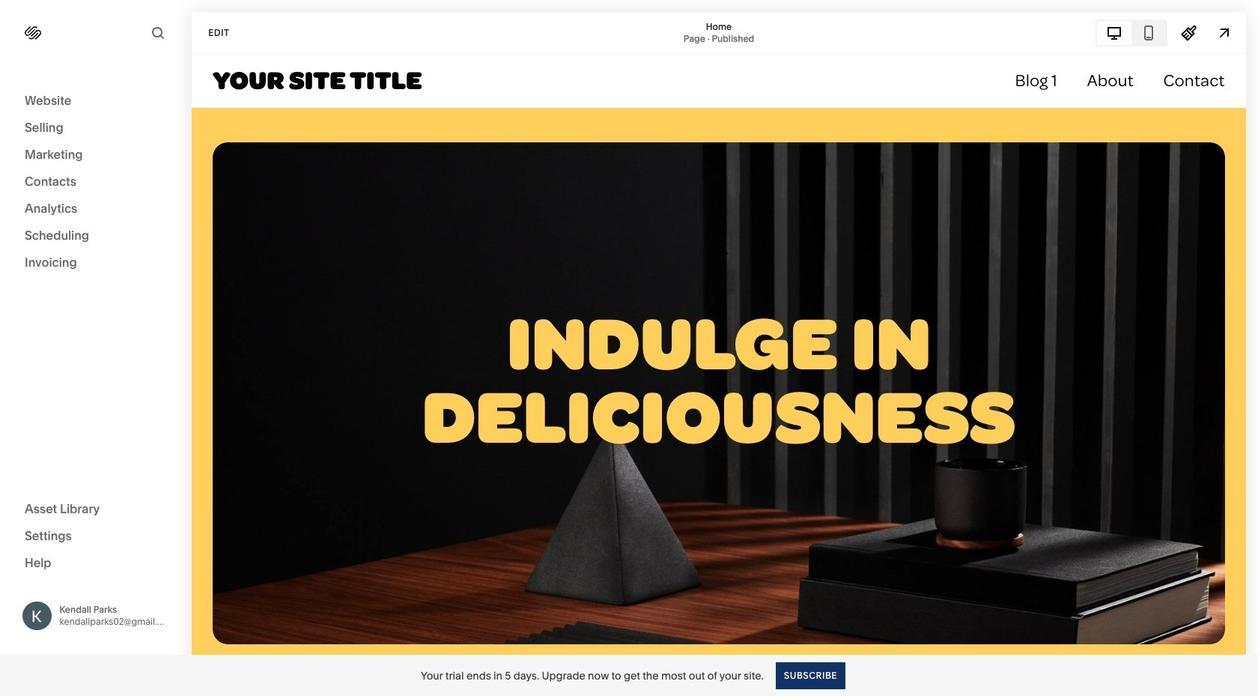 Task type: locate. For each thing, give the bounding box(es) containing it.
tab list
[[1098, 21, 1167, 45]]



Task type: vqa. For each thing, say whether or not it's contained in the screenshot.
mobile icon
yes



Task type: describe. For each thing, give the bounding box(es) containing it.
desktop image
[[1107, 24, 1123, 41]]

site preview image
[[1217, 24, 1233, 41]]

search image
[[150, 25, 166, 41]]

style image
[[1182, 24, 1198, 41]]

logo squarespace image
[[25, 25, 41, 41]]

mobile image
[[1141, 24, 1158, 41]]



